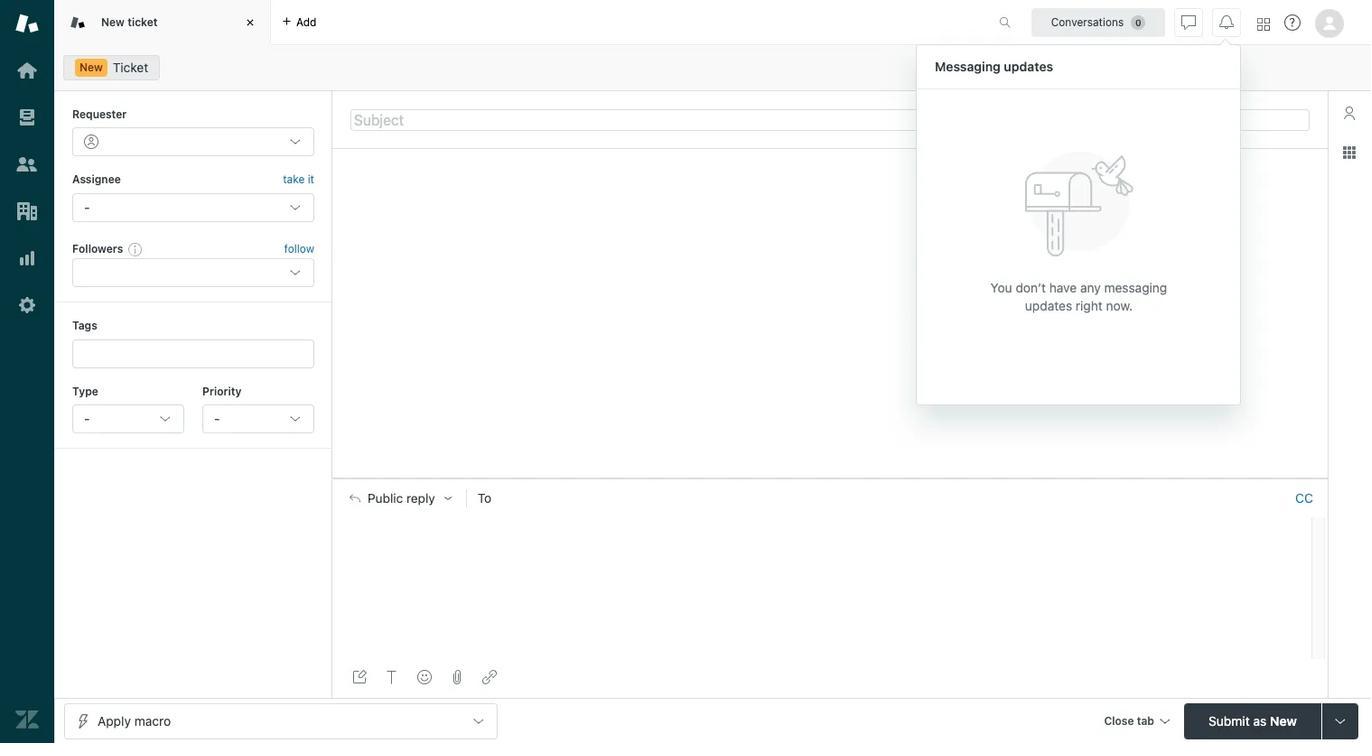 Task type: describe. For each thing, give the bounding box(es) containing it.
zendesk products image
[[1258, 18, 1271, 30]]

draft mode image
[[352, 671, 367, 685]]

admin image
[[15, 294, 39, 317]]

add attachment image
[[450, 671, 464, 685]]

close tab
[[1105, 714, 1155, 728]]

- for priority
[[214, 411, 220, 427]]

- button for priority
[[202, 405, 314, 434]]

displays possible ticket submission types image
[[1334, 714, 1348, 729]]

tags element
[[72, 339, 314, 368]]

new ticket
[[101, 15, 158, 29]]

close
[[1105, 714, 1135, 728]]

public
[[368, 491, 403, 506]]

new for new ticket
[[101, 15, 125, 29]]

reply
[[407, 491, 435, 506]]

requester
[[72, 108, 127, 121]]

public reply
[[368, 491, 435, 506]]

take it button
[[283, 171, 314, 190]]

you don't have any messaging updates right now.
[[991, 280, 1168, 313]]

get help image
[[1285, 14, 1301, 31]]

submit
[[1209, 713, 1250, 729]]

customer context image
[[1343, 106, 1357, 120]]

add link (cmd k) image
[[483, 671, 497, 685]]

close tab button
[[1097, 704, 1178, 742]]

organizations image
[[15, 200, 39, 223]]

public reply button
[[333, 480, 466, 518]]

follow button
[[284, 241, 314, 258]]

close image
[[241, 14, 259, 32]]

main element
[[0, 0, 54, 744]]

reporting image
[[15, 247, 39, 270]]

button displays agent's chat status as invisible. image
[[1182, 15, 1197, 29]]

don't
[[1016, 280, 1047, 295]]

add
[[296, 15, 317, 28]]

requester element
[[72, 128, 314, 157]]

submit as new
[[1209, 713, 1298, 729]]

new ticket tab
[[54, 0, 271, 45]]

messaging
[[1105, 280, 1168, 295]]

assignee
[[72, 173, 121, 187]]

zendesk image
[[15, 709, 39, 732]]

to
[[478, 491, 492, 506]]



Task type: vqa. For each thing, say whether or not it's contained in the screenshot.
it
yes



Task type: locate. For each thing, give the bounding box(es) containing it.
zendesk support image
[[15, 12, 39, 35]]

notifications image
[[1220, 15, 1234, 29]]

secondary element
[[54, 50, 1372, 86]]

new right "as"
[[1271, 713, 1298, 729]]

ticket
[[113, 60, 148, 75]]

-
[[84, 200, 90, 215], [84, 411, 90, 427], [214, 411, 220, 427]]

updates right messaging
[[1004, 58, 1054, 74]]

new
[[101, 15, 125, 29], [80, 61, 103, 74], [1271, 713, 1298, 729]]

macro
[[134, 713, 171, 729]]

as
[[1254, 713, 1267, 729]]

ticket
[[128, 15, 158, 29]]

- button down type
[[72, 405, 184, 434]]

updates
[[1004, 58, 1054, 74], [1026, 298, 1073, 313]]

- button down priority
[[202, 405, 314, 434]]

cc button
[[1296, 491, 1314, 507]]

new for new
[[80, 61, 103, 74]]

apply macro
[[98, 713, 171, 729]]

any
[[1081, 280, 1101, 295]]

assignee element
[[72, 193, 314, 222]]

- down "assignee"
[[84, 200, 90, 215]]

Subject field
[[351, 109, 1310, 131]]

- button
[[72, 405, 184, 434], [202, 405, 314, 434]]

0 horizontal spatial - button
[[72, 405, 184, 434]]

conversations button
[[1032, 8, 1166, 37]]

info on adding followers image
[[129, 242, 143, 257]]

messaging updates
[[935, 58, 1054, 74]]

updates down have
[[1026, 298, 1073, 313]]

menu containing messaging updates
[[916, 44, 1242, 408]]

tab
[[1138, 714, 1155, 728]]

1 - button from the left
[[72, 405, 184, 434]]

followers
[[72, 242, 123, 256]]

1 vertical spatial new
[[80, 61, 103, 74]]

cc
[[1296, 491, 1314, 506]]

insert emojis image
[[418, 671, 432, 685]]

format text image
[[385, 671, 399, 685]]

conversations
[[1052, 15, 1125, 28]]

minimize composer image
[[823, 472, 838, 486]]

messaging
[[935, 58, 1001, 74]]

- button for type
[[72, 405, 184, 434]]

apply
[[98, 713, 131, 729]]

- inside assignee element
[[84, 200, 90, 215]]

get started image
[[15, 59, 39, 82]]

menu
[[916, 44, 1242, 408]]

customers image
[[15, 153, 39, 176]]

take it
[[283, 173, 314, 187]]

right
[[1076, 298, 1103, 313]]

- down type
[[84, 411, 90, 427]]

tags
[[72, 319, 97, 333]]

it
[[308, 173, 314, 187]]

0 vertical spatial new
[[101, 15, 125, 29]]

1 horizontal spatial - button
[[202, 405, 314, 434]]

new inside secondary "element"
[[80, 61, 103, 74]]

add button
[[271, 0, 328, 44]]

views image
[[15, 106, 39, 129]]

you
[[991, 280, 1013, 295]]

0 vertical spatial updates
[[1004, 58, 1054, 74]]

apps image
[[1343, 145, 1357, 160]]

follow
[[284, 242, 314, 256]]

tabs tab list
[[54, 0, 981, 45]]

2 - button from the left
[[202, 405, 314, 434]]

updates inside "you don't have any messaging updates right now."
[[1026, 298, 1073, 313]]

- down priority
[[214, 411, 220, 427]]

take
[[283, 173, 305, 187]]

now.
[[1107, 298, 1133, 313]]

priority
[[202, 385, 242, 398]]

new left ticket on the top
[[101, 15, 125, 29]]

followers element
[[72, 259, 314, 288]]

new inside tab
[[101, 15, 125, 29]]

2 vertical spatial new
[[1271, 713, 1298, 729]]

- for type
[[84, 411, 90, 427]]

1 vertical spatial updates
[[1026, 298, 1073, 313]]

have
[[1050, 280, 1077, 295]]

type
[[72, 385, 98, 398]]

new left ticket
[[80, 61, 103, 74]]



